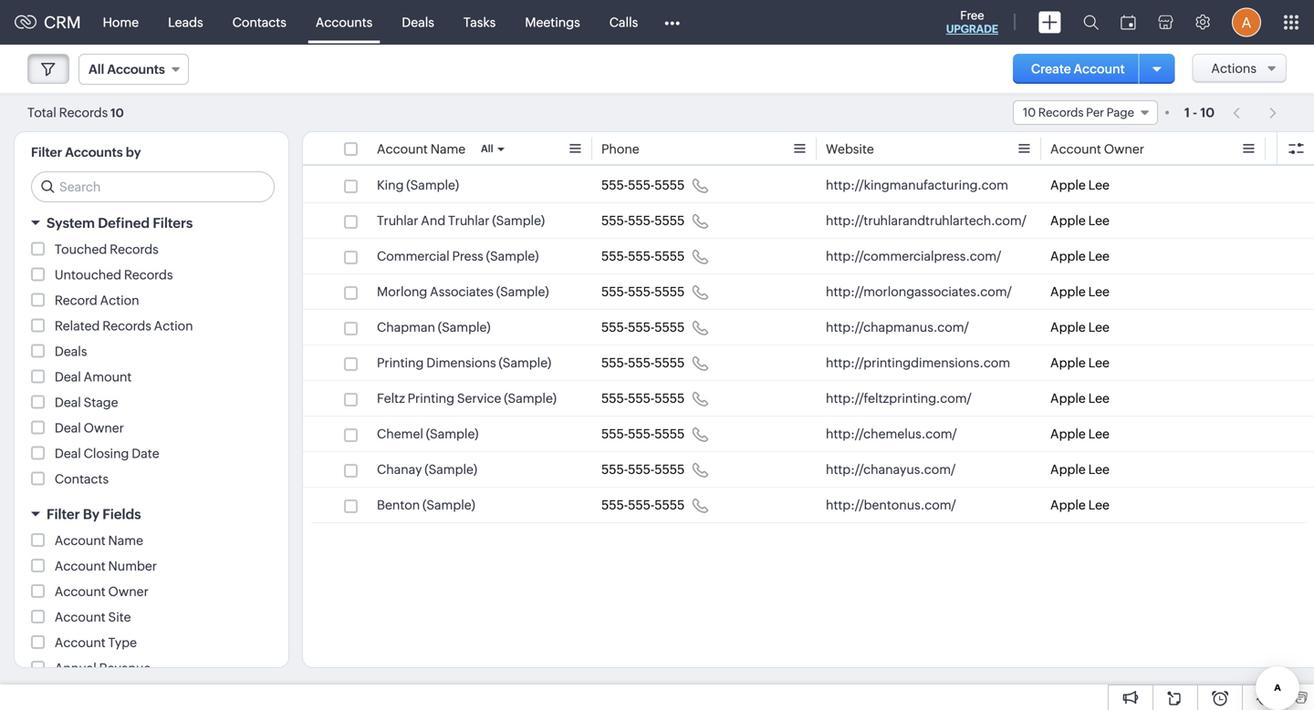 Task type: locate. For each thing, give the bounding box(es) containing it.
account owner down account number
[[55, 585, 149, 600]]

10 for total records 10
[[110, 106, 124, 120]]

1 vertical spatial deals
[[55, 345, 87, 359]]

action up related records action
[[100, 293, 139, 308]]

system
[[47, 215, 95, 231]]

printing
[[377, 356, 424, 371], [408, 392, 454, 406]]

apple lee for http://chapmanus.com/
[[1050, 320, 1110, 335]]

0 vertical spatial printing
[[377, 356, 424, 371]]

All Accounts field
[[78, 54, 189, 85]]

5555 for http://kingmanufacturing.com
[[655, 178, 685, 193]]

system defined filters button
[[15, 207, 288, 240]]

all up the truhlar and truhlar (sample)
[[481, 143, 493, 155]]

apple lee for http://chemelus.com/
[[1050, 427, 1110, 442]]

type
[[108, 636, 137, 651]]

records down record action at top
[[102, 319, 151, 334]]

filter left by
[[47, 507, 80, 523]]

apple for http://kingmanufacturing.com
[[1050, 178, 1086, 193]]

8 lee from the top
[[1088, 427, 1110, 442]]

10 555-555-5555 from the top
[[601, 498, 685, 513]]

filter down total in the left top of the page
[[31, 145, 62, 160]]

5555 for http://commercialpress.com/
[[655, 249, 685, 264]]

http://commercialpress.com/
[[826, 249, 1001, 264]]

chanay (sample) link
[[377, 461, 477, 479]]

1 horizontal spatial 10
[[1023, 106, 1036, 120]]

6 apple lee from the top
[[1050, 356, 1110, 371]]

1 vertical spatial accounts
[[107, 62, 165, 77]]

http://bentonus.com/
[[826, 498, 956, 513]]

1 vertical spatial name
[[108, 534, 143, 548]]

1 vertical spatial all
[[481, 143, 493, 155]]

name for all
[[430, 142, 466, 157]]

deal
[[55, 370, 81, 385], [55, 396, 81, 410], [55, 421, 81, 436], [55, 447, 81, 461]]

1 horizontal spatial account name
[[377, 142, 466, 157]]

records down touched records
[[124, 268, 173, 282]]

owner
[[1104, 142, 1144, 157], [84, 421, 124, 436], [108, 585, 149, 600]]

truhlar
[[377, 214, 418, 228], [448, 214, 490, 228]]

apple for http://commercialpress.com/
[[1050, 249, 1086, 264]]

5555 for http://bentonus.com/
[[655, 498, 685, 513]]

2 apple lee from the top
[[1050, 214, 1110, 228]]

1 apple lee from the top
[[1050, 178, 1110, 193]]

truhlar left the and
[[377, 214, 418, 228]]

search image
[[1083, 15, 1099, 30]]

5555 for http://truhlarandtruhlartech.com/
[[655, 214, 685, 228]]

7 5555 from the top
[[655, 392, 685, 406]]

printing inside 'link'
[[377, 356, 424, 371]]

2 5555 from the top
[[655, 214, 685, 228]]

revenue
[[99, 662, 151, 676]]

0 vertical spatial contacts
[[232, 15, 286, 30]]

filter by fields
[[47, 507, 141, 523]]

10 down all accounts
[[110, 106, 124, 120]]

555-
[[601, 178, 628, 193], [628, 178, 655, 193], [601, 214, 628, 228], [628, 214, 655, 228], [601, 249, 628, 264], [628, 249, 655, 264], [601, 285, 628, 299], [628, 285, 655, 299], [601, 320, 628, 335], [628, 320, 655, 335], [601, 356, 628, 371], [628, 356, 655, 371], [601, 392, 628, 406], [628, 392, 655, 406], [601, 427, 628, 442], [628, 427, 655, 442], [601, 463, 628, 477], [628, 463, 655, 477], [601, 498, 628, 513], [628, 498, 655, 513]]

0 vertical spatial filter
[[31, 145, 62, 160]]

(sample) down "chanay (sample)" link
[[423, 498, 475, 513]]

555-555-5555 for chanay (sample)
[[601, 463, 685, 477]]

1 horizontal spatial truhlar
[[448, 214, 490, 228]]

deal for deal amount
[[55, 370, 81, 385]]

leads link
[[153, 0, 218, 44]]

apple for http://bentonus.com/
[[1050, 498, 1086, 513]]

calls
[[609, 15, 638, 30]]

7 lee from the top
[[1088, 392, 1110, 406]]

4 555-555-5555 from the top
[[601, 285, 685, 299]]

date
[[132, 447, 159, 461]]

3 5555 from the top
[[655, 249, 685, 264]]

apple lee
[[1050, 178, 1110, 193], [1050, 214, 1110, 228], [1050, 249, 1110, 264], [1050, 285, 1110, 299], [1050, 320, 1110, 335], [1050, 356, 1110, 371], [1050, 392, 1110, 406], [1050, 427, 1110, 442], [1050, 463, 1110, 477], [1050, 498, 1110, 513]]

9 555-555-5555 from the top
[[601, 463, 685, 477]]

(sample) inside 'link'
[[499, 356, 551, 371]]

6 apple from the top
[[1050, 356, 1086, 371]]

lee for http://kingmanufacturing.com
[[1088, 178, 1110, 193]]

10 Records Per Page field
[[1013, 100, 1158, 125]]

commercial press (sample) link
[[377, 247, 539, 266]]

account down 10 records per page
[[1050, 142, 1101, 157]]

0 vertical spatial account owner
[[1050, 142, 1144, 157]]

1 555-555-5555 from the top
[[601, 178, 685, 193]]

account name
[[377, 142, 466, 157], [55, 534, 143, 548]]

number
[[108, 559, 157, 574]]

0 horizontal spatial truhlar
[[377, 214, 418, 228]]

dimensions
[[426, 356, 496, 371]]

create menu image
[[1039, 11, 1061, 33]]

1 deal from the top
[[55, 370, 81, 385]]

contacts right leads link
[[232, 15, 286, 30]]

1 - 10
[[1185, 105, 1215, 120]]

lee for http://bentonus.com/
[[1088, 498, 1110, 513]]

apple for http://chapmanus.com/
[[1050, 320, 1086, 335]]

truhlar and truhlar (sample)
[[377, 214, 545, 228]]

10 5555 from the top
[[655, 498, 685, 513]]

6 lee from the top
[[1088, 356, 1110, 371]]

(sample) up service
[[499, 356, 551, 371]]

commercial
[[377, 249, 450, 264]]

lee for http://truhlarandtruhlartech.com/
[[1088, 214, 1110, 228]]

10 right -
[[1200, 105, 1215, 120]]

4 deal from the top
[[55, 447, 81, 461]]

chanay
[[377, 463, 422, 477]]

chemel
[[377, 427, 423, 442]]

10 apple from the top
[[1050, 498, 1086, 513]]

deal for deal closing date
[[55, 447, 81, 461]]

9 apple from the top
[[1050, 463, 1086, 477]]

apple lee for http://commercialpress.com/
[[1050, 249, 1110, 264]]

account up 'annual'
[[55, 636, 106, 651]]

(sample)
[[406, 178, 459, 193], [492, 214, 545, 228], [486, 249, 539, 264], [496, 285, 549, 299], [438, 320, 491, 335], [499, 356, 551, 371], [504, 392, 557, 406], [426, 427, 479, 442], [425, 463, 477, 477], [423, 498, 475, 513]]

2 apple from the top
[[1050, 214, 1086, 228]]

records for total
[[59, 105, 108, 120]]

http://kingmanufacturing.com link
[[826, 176, 1008, 194]]

records inside field
[[1038, 106, 1084, 120]]

7 apple from the top
[[1050, 392, 1086, 406]]

0 horizontal spatial action
[[100, 293, 139, 308]]

morlong associates (sample)
[[377, 285, 549, 299]]

owner down page
[[1104, 142, 1144, 157]]

5 555-555-5555 from the top
[[601, 320, 685, 335]]

3 deal from the top
[[55, 421, 81, 436]]

row group
[[303, 168, 1314, 524]]

555-555-5555
[[601, 178, 685, 193], [601, 214, 685, 228], [601, 249, 685, 264], [601, 285, 685, 299], [601, 320, 685, 335], [601, 356, 685, 371], [601, 392, 685, 406], [601, 427, 685, 442], [601, 463, 685, 477], [601, 498, 685, 513]]

4 apple lee from the top
[[1050, 285, 1110, 299]]

8 apple from the top
[[1050, 427, 1086, 442]]

truhlar and truhlar (sample) link
[[377, 212, 545, 230]]

1 vertical spatial account name
[[55, 534, 143, 548]]

3 555-555-5555 from the top
[[601, 249, 685, 264]]

0 vertical spatial deals
[[402, 15, 434, 30]]

1 lee from the top
[[1088, 178, 1110, 193]]

8 5555 from the top
[[655, 427, 685, 442]]

action
[[100, 293, 139, 308], [154, 319, 193, 334]]

10 down create
[[1023, 106, 1036, 120]]

(sample) down chemel (sample) link
[[425, 463, 477, 477]]

records down defined
[[110, 242, 159, 257]]

1 vertical spatial action
[[154, 319, 193, 334]]

name up king (sample)
[[430, 142, 466, 157]]

2 deal from the top
[[55, 396, 81, 410]]

defined
[[98, 215, 150, 231]]

3 apple from the top
[[1050, 249, 1086, 264]]

5 apple from the top
[[1050, 320, 1086, 335]]

apple lee for http://kingmanufacturing.com
[[1050, 178, 1110, 193]]

records for related
[[102, 319, 151, 334]]

total records 10
[[27, 105, 124, 120]]

2 vertical spatial accounts
[[65, 145, 123, 160]]

owner up closing
[[84, 421, 124, 436]]

0 horizontal spatial all
[[89, 62, 104, 77]]

filter accounts by
[[31, 145, 141, 160]]

records up filter accounts by
[[59, 105, 108, 120]]

accounts inside field
[[107, 62, 165, 77]]

all inside field
[[89, 62, 104, 77]]

account name for account number
[[55, 534, 143, 548]]

related records action
[[55, 319, 193, 334]]

0 horizontal spatial 10
[[110, 106, 124, 120]]

3 lee from the top
[[1088, 249, 1110, 264]]

555-555-5555 for feltz printing service (sample)
[[601, 392, 685, 406]]

accounts left deals link
[[316, 15, 373, 30]]

deal down deal owner
[[55, 447, 81, 461]]

deal left stage
[[55, 396, 81, 410]]

555-555-5555 for morlong associates (sample)
[[601, 285, 685, 299]]

8 apple lee from the top
[[1050, 427, 1110, 442]]

records
[[59, 105, 108, 120], [1038, 106, 1084, 120], [110, 242, 159, 257], [124, 268, 173, 282], [102, 319, 151, 334]]

deal closing date
[[55, 447, 159, 461]]

0 horizontal spatial contacts
[[55, 472, 109, 487]]

truhlar up press at the top of the page
[[448, 214, 490, 228]]

home link
[[88, 0, 153, 44]]

touched
[[55, 242, 107, 257]]

filter inside dropdown button
[[47, 507, 80, 523]]

phone
[[601, 142, 639, 157]]

0 vertical spatial all
[[89, 62, 104, 77]]

(sample) up the and
[[406, 178, 459, 193]]

1 horizontal spatial name
[[430, 142, 466, 157]]

10 inside total records 10
[[110, 106, 124, 120]]

4 lee from the top
[[1088, 285, 1110, 299]]

lee for http://chemelus.com/
[[1088, 427, 1110, 442]]

king
[[377, 178, 404, 193]]

touched records
[[55, 242, 159, 257]]

name up number
[[108, 534, 143, 548]]

5 lee from the top
[[1088, 320, 1110, 335]]

0 vertical spatial name
[[430, 142, 466, 157]]

deal for deal owner
[[55, 421, 81, 436]]

0 vertical spatial owner
[[1104, 142, 1144, 157]]

printing down chapman
[[377, 356, 424, 371]]

deal amount
[[55, 370, 132, 385]]

deal down deal stage
[[55, 421, 81, 436]]

3 apple lee from the top
[[1050, 249, 1110, 264]]

account name up king (sample)
[[377, 142, 466, 157]]

(sample) down feltz printing service (sample)
[[426, 427, 479, 442]]

benton
[[377, 498, 420, 513]]

all for all accounts
[[89, 62, 104, 77]]

8 555-555-5555 from the top
[[601, 427, 685, 442]]

(sample) up printing dimensions (sample) 'link'
[[438, 320, 491, 335]]

records left per
[[1038, 106, 1084, 120]]

0 horizontal spatial account owner
[[55, 585, 149, 600]]

7 apple lee from the top
[[1050, 392, 1110, 406]]

9 lee from the top
[[1088, 463, 1110, 477]]

annual
[[55, 662, 97, 676]]

0 horizontal spatial name
[[108, 534, 143, 548]]

all for all
[[481, 143, 493, 155]]

crm link
[[15, 13, 81, 32]]

5555
[[655, 178, 685, 193], [655, 214, 685, 228], [655, 249, 685, 264], [655, 285, 685, 299], [655, 320, 685, 335], [655, 356, 685, 371], [655, 392, 685, 406], [655, 427, 685, 442], [655, 463, 685, 477], [655, 498, 685, 513]]

apple for http://truhlarandtruhlartech.com/
[[1050, 214, 1086, 228]]

account owner
[[1050, 142, 1144, 157], [55, 585, 149, 600]]

4 5555 from the top
[[655, 285, 685, 299]]

system defined filters
[[47, 215, 193, 231]]

accounts left the by
[[65, 145, 123, 160]]

deal stage
[[55, 396, 118, 410]]

10 lee from the top
[[1088, 498, 1110, 513]]

http://chapmanus.com/
[[826, 320, 969, 335]]

9 apple lee from the top
[[1050, 463, 1110, 477]]

1 truhlar from the left
[[377, 214, 418, 228]]

2 555-555-5555 from the top
[[601, 214, 685, 228]]

owner down number
[[108, 585, 149, 600]]

lee for http://commercialpress.com/
[[1088, 249, 1110, 264]]

1 horizontal spatial contacts
[[232, 15, 286, 30]]

filter
[[31, 145, 62, 160], [47, 507, 80, 523]]

contacts down closing
[[55, 472, 109, 487]]

9 5555 from the top
[[655, 463, 685, 477]]

2 lee from the top
[[1088, 214, 1110, 228]]

http://kingmanufacturing.com
[[826, 178, 1008, 193]]

10
[[1200, 105, 1215, 120], [1023, 106, 1036, 120], [110, 106, 124, 120]]

7 555-555-5555 from the top
[[601, 392, 685, 406]]

5 5555 from the top
[[655, 320, 685, 335]]

feltz
[[377, 392, 405, 406]]

apple for http://chemelus.com/
[[1050, 427, 1086, 442]]

1 vertical spatial contacts
[[55, 472, 109, 487]]

deals down related
[[55, 345, 87, 359]]

accounts
[[316, 15, 373, 30], [107, 62, 165, 77], [65, 145, 123, 160]]

printing dimensions (sample)
[[377, 356, 551, 371]]

name
[[430, 142, 466, 157], [108, 534, 143, 548]]

http://bentonus.com/ link
[[826, 496, 956, 515]]

6 555-555-5555 from the top
[[601, 356, 685, 371]]

printing up chemel (sample)
[[408, 392, 454, 406]]

accounts down home link
[[107, 62, 165, 77]]

10 apple lee from the top
[[1050, 498, 1110, 513]]

all up total records 10
[[89, 62, 104, 77]]

account owner down per
[[1050, 142, 1144, 157]]

create account
[[1031, 62, 1125, 76]]

account up per
[[1074, 62, 1125, 76]]

lee for http://morlongassociates.com/
[[1088, 285, 1110, 299]]

upgrade
[[946, 23, 998, 35]]

1 horizontal spatial action
[[154, 319, 193, 334]]

navigation
[[1224, 99, 1287, 126]]

6 5555 from the top
[[655, 356, 685, 371]]

1 horizontal spatial all
[[481, 143, 493, 155]]

http://chanayus.com/ link
[[826, 461, 956, 479]]

2 horizontal spatial 10
[[1200, 105, 1215, 120]]

account name up account number
[[55, 534, 143, 548]]

5555 for http://chanayus.com/
[[655, 463, 685, 477]]

0 horizontal spatial account name
[[55, 534, 143, 548]]

1 5555 from the top
[[655, 178, 685, 193]]

deal up deal stage
[[55, 370, 81, 385]]

1 vertical spatial filter
[[47, 507, 80, 523]]

4 apple from the top
[[1050, 285, 1086, 299]]

website
[[826, 142, 874, 157]]

action down untouched records
[[154, 319, 193, 334]]

1 apple from the top
[[1050, 178, 1086, 193]]

1 horizontal spatial account owner
[[1050, 142, 1144, 157]]

0 vertical spatial account name
[[377, 142, 466, 157]]

deals left tasks link
[[402, 15, 434, 30]]

5 apple lee from the top
[[1050, 320, 1110, 335]]

apple for http://morlongassociates.com/
[[1050, 285, 1086, 299]]



Task type: vqa. For each thing, say whether or not it's contained in the screenshot.


Task type: describe. For each thing, give the bounding box(es) containing it.
profile image
[[1232, 8, 1261, 37]]

per
[[1086, 106, 1104, 120]]

chapman (sample)
[[377, 320, 491, 335]]

account site
[[55, 611, 131, 625]]

chanay (sample)
[[377, 463, 477, 477]]

1 vertical spatial account owner
[[55, 585, 149, 600]]

leads
[[168, 15, 203, 30]]

account up account site
[[55, 585, 106, 600]]

records for untouched
[[124, 268, 173, 282]]

meetings link
[[510, 0, 595, 44]]

555-555-5555 for chapman (sample)
[[601, 320, 685, 335]]

actions
[[1211, 61, 1257, 76]]

row group containing king (sample)
[[303, 168, 1314, 524]]

feltz printing service (sample) link
[[377, 390, 557, 408]]

page
[[1107, 106, 1134, 120]]

http://truhlarandtruhlartech.com/
[[826, 214, 1027, 228]]

by
[[126, 145, 141, 160]]

http://printingdimensions.com link
[[826, 354, 1010, 372]]

0 horizontal spatial deals
[[55, 345, 87, 359]]

1 vertical spatial printing
[[408, 392, 454, 406]]

benton (sample) link
[[377, 496, 475, 515]]

(sample) right associates
[[496, 285, 549, 299]]

10 for 1 - 10
[[1200, 105, 1215, 120]]

5555 for http://morlongassociates.com/
[[655, 285, 685, 299]]

chemel (sample) link
[[377, 425, 479, 444]]

555-555-5555 for commercial press (sample)
[[601, 249, 685, 264]]

lee for http://chanayus.com/
[[1088, 463, 1110, 477]]

records for touched
[[110, 242, 159, 257]]

untouched records
[[55, 268, 173, 282]]

commercial press (sample)
[[377, 249, 539, 264]]

-
[[1193, 105, 1198, 120]]

http://morlongassociates.com/ link
[[826, 283, 1012, 301]]

morlong associates (sample) link
[[377, 283, 549, 301]]

account down by
[[55, 534, 106, 548]]

filter by fields button
[[15, 499, 288, 531]]

deals link
[[387, 0, 449, 44]]

http://chanayus.com/
[[826, 463, 956, 477]]

apple lee for http://feltzprinting.com/
[[1050, 392, 1110, 406]]

account inside "button"
[[1074, 62, 1125, 76]]

records for 10
[[1038, 106, 1084, 120]]

amount
[[84, 370, 132, 385]]

http://chemelus.com/ link
[[826, 425, 957, 444]]

chapman (sample) link
[[377, 319, 491, 337]]

stage
[[84, 396, 118, 410]]

accounts link
[[301, 0, 387, 44]]

555-555-5555 for king (sample)
[[601, 178, 685, 193]]

create
[[1031, 62, 1071, 76]]

create menu element
[[1028, 0, 1072, 44]]

related
[[55, 319, 100, 334]]

10 records per page
[[1023, 106, 1134, 120]]

555-555-5555 for chemel (sample)
[[601, 427, 685, 442]]

name for account number
[[108, 534, 143, 548]]

2 truhlar from the left
[[448, 214, 490, 228]]

(sample) up "commercial press (sample)" link at the top left of page
[[492, 214, 545, 228]]

create account button
[[1013, 54, 1143, 84]]

lee for http://chapmanus.com/
[[1088, 320, 1110, 335]]

contacts link
[[218, 0, 301, 44]]

apple lee for http://chanayus.com/
[[1050, 463, 1110, 477]]

lee for http://printingdimensions.com
[[1088, 356, 1110, 371]]

1 horizontal spatial deals
[[402, 15, 434, 30]]

http://chapmanus.com/ link
[[826, 319, 969, 337]]

5555 for http://printingdimensions.com
[[655, 356, 685, 371]]

10 inside field
[[1023, 106, 1036, 120]]

accounts for filter accounts by
[[65, 145, 123, 160]]

chemel (sample)
[[377, 427, 479, 442]]

record
[[55, 293, 97, 308]]

http://feltzprinting.com/ link
[[826, 390, 972, 408]]

tasks link
[[449, 0, 510, 44]]

account name for all
[[377, 142, 466, 157]]

apple for http://printingdimensions.com
[[1050, 356, 1086, 371]]

and
[[421, 214, 446, 228]]

apple lee for http://printingdimensions.com
[[1050, 356, 1110, 371]]

untouched
[[55, 268, 121, 282]]

0 vertical spatial accounts
[[316, 15, 373, 30]]

annual revenue
[[55, 662, 151, 676]]

account up king
[[377, 142, 428, 157]]

filter for filter by fields
[[47, 507, 80, 523]]

0 vertical spatial action
[[100, 293, 139, 308]]

home
[[103, 15, 139, 30]]

feltz printing service (sample)
[[377, 392, 557, 406]]

total
[[27, 105, 56, 120]]

king (sample)
[[377, 178, 459, 193]]

account left number
[[55, 559, 106, 574]]

king (sample) link
[[377, 176, 459, 194]]

profile element
[[1221, 0, 1272, 44]]

apple lee for http://truhlarandtruhlartech.com/
[[1050, 214, 1110, 228]]

search element
[[1072, 0, 1110, 45]]

printing dimensions (sample) link
[[377, 354, 551, 372]]

closing
[[84, 447, 129, 461]]

apple for http://chanayus.com/
[[1050, 463, 1086, 477]]

associates
[[430, 285, 494, 299]]

2 vertical spatial owner
[[108, 585, 149, 600]]

filters
[[153, 215, 193, 231]]

record action
[[55, 293, 139, 308]]

fields
[[102, 507, 141, 523]]

free upgrade
[[946, 9, 998, 35]]

chapman
[[377, 320, 435, 335]]

5555 for http://chemelus.com/
[[655, 427, 685, 442]]

555-555-5555 for benton (sample)
[[601, 498, 685, 513]]

calls link
[[595, 0, 653, 44]]

accounts for all accounts
[[107, 62, 165, 77]]

service
[[457, 392, 501, 406]]

555-555-5555 for printing dimensions (sample)
[[601, 356, 685, 371]]

http://printingdimensions.com
[[826, 356, 1010, 371]]

apple for http://feltzprinting.com/
[[1050, 392, 1086, 406]]

lee for http://feltzprinting.com/
[[1088, 392, 1110, 406]]

morlong
[[377, 285, 427, 299]]

http://morlongassociates.com/
[[826, 285, 1012, 299]]

account number
[[55, 559, 157, 574]]

account type
[[55, 636, 137, 651]]

5555 for http://feltzprinting.com/
[[655, 392, 685, 406]]

calendar image
[[1121, 15, 1136, 30]]

1
[[1185, 105, 1190, 120]]

555-555-5555 for truhlar and truhlar (sample)
[[601, 214, 685, 228]]

1 vertical spatial owner
[[84, 421, 124, 436]]

(sample) right service
[[504, 392, 557, 406]]

http://chemelus.com/
[[826, 427, 957, 442]]

deal owner
[[55, 421, 124, 436]]

Other Modules field
[[653, 8, 692, 37]]

apple lee for http://bentonus.com/
[[1050, 498, 1110, 513]]

by
[[83, 507, 99, 523]]

http://truhlarandtruhlartech.com/ link
[[826, 212, 1027, 230]]

http://commercialpress.com/ link
[[826, 247, 1001, 266]]

account up account type
[[55, 611, 106, 625]]

crm
[[44, 13, 81, 32]]

http://feltzprinting.com/
[[826, 392, 972, 406]]

apple lee for http://morlongassociates.com/
[[1050, 285, 1110, 299]]

(sample) right press at the top of the page
[[486, 249, 539, 264]]

Search text field
[[32, 172, 274, 202]]

benton (sample)
[[377, 498, 475, 513]]

filter for filter accounts by
[[31, 145, 62, 160]]

5555 for http://chapmanus.com/
[[655, 320, 685, 335]]

deal for deal stage
[[55, 396, 81, 410]]



